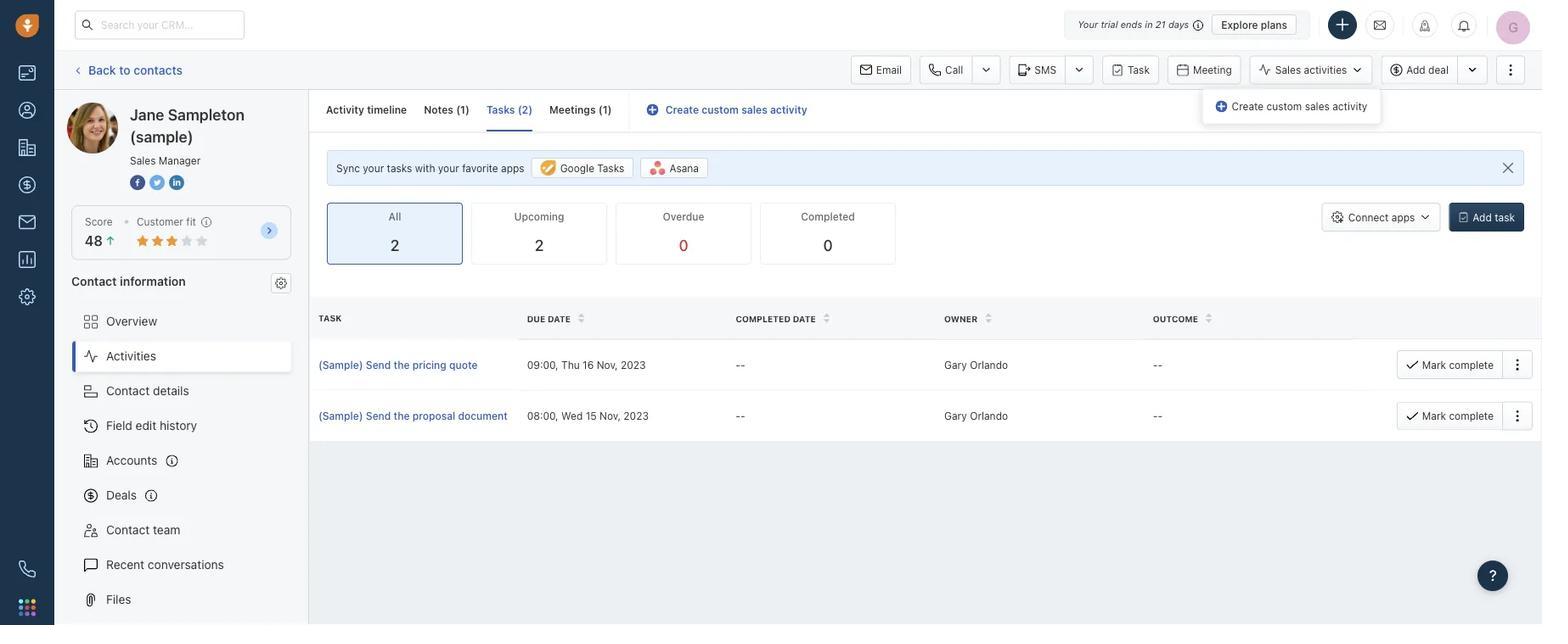 Task type: vqa. For each thing, say whether or not it's contained in the screenshot.


Task type: describe. For each thing, give the bounding box(es) containing it.
pricing
[[413, 359, 447, 371]]

nov, for 16
[[597, 359, 618, 371]]

0 horizontal spatial custom
[[702, 104, 739, 116]]

call button
[[920, 56, 972, 85]]

phone image
[[19, 561, 36, 578]]

contact team
[[106, 524, 180, 538]]

21
[[1156, 19, 1166, 30]]

1 horizontal spatial create
[[1232, 101, 1264, 112]]

gary orlando for 09:00, thu 16 nov, 2023
[[944, 359, 1008, 371]]

09:00, thu 16 nov, 2023
[[527, 359, 646, 371]]

due date
[[527, 314, 571, 324]]

jane sampleton (sample) up manager
[[130, 105, 245, 146]]

activities
[[106, 350, 156, 364]]

mng settings image
[[275, 278, 287, 289]]

sms button
[[1009, 56, 1065, 85]]

twitter circled image
[[149, 173, 165, 192]]

1 horizontal spatial sales
[[1305, 101, 1330, 112]]

call
[[945, 64, 963, 76]]

0 for completed
[[823, 237, 833, 255]]

sms
[[1035, 64, 1057, 76]]

(sample) send the pricing quote
[[318, 359, 478, 371]]

upcoming
[[514, 211, 564, 223]]

google tasks button
[[531, 158, 634, 178]]

field
[[106, 419, 132, 433]]

complete for 08:00, wed 15 nov, 2023
[[1449, 411, 1494, 422]]

tasks ( 2 )
[[487, 104, 533, 116]]

history
[[160, 419, 197, 433]]

add for add deal
[[1407, 64, 1426, 76]]

0 horizontal spatial sales
[[742, 104, 768, 116]]

contact information
[[71, 274, 186, 288]]

1 vertical spatial (sample)
[[130, 127, 193, 146]]

phone element
[[10, 553, 44, 587]]

) for meetings ( 1 )
[[608, 104, 612, 116]]

meeting button
[[1168, 56, 1242, 85]]

activity
[[326, 104, 364, 116]]

add deal
[[1407, 64, 1449, 76]]

0 horizontal spatial task
[[318, 314, 342, 323]]

your trial ends in 21 days
[[1078, 19, 1189, 30]]

date for due date
[[548, 314, 571, 324]]

information
[[120, 274, 186, 288]]

mark for 09:00, thu 16 nov, 2023
[[1422, 359, 1446, 371]]

plans
[[1261, 19, 1288, 31]]

notes
[[424, 104, 453, 116]]

mark complete button for 08:00, wed 15 nov, 2023
[[1397, 402, 1502, 431]]

contact for contact information
[[71, 274, 117, 288]]

2 your from the left
[[438, 162, 459, 174]]

sampleton up manager
[[168, 105, 245, 124]]

sync your tasks with your favorite apps
[[336, 162, 525, 174]]

2023 for 09:00, thu 16 nov, 2023
[[621, 359, 646, 371]]

0 horizontal spatial jane
[[101, 102, 127, 116]]

0 vertical spatial tasks
[[487, 104, 515, 116]]

task
[[1495, 212, 1515, 223]]

1 horizontal spatial jane
[[130, 105, 164, 124]]

sales for sales manager
[[130, 155, 156, 166]]

activity timeline
[[326, 104, 407, 116]]

overdue
[[663, 211, 705, 223]]

proposal
[[413, 411, 455, 422]]

mark for 08:00, wed 15 nov, 2023
[[1422, 411, 1446, 422]]

16
[[583, 359, 594, 371]]

) for tasks ( 2 )
[[528, 104, 533, 116]]

manager
[[159, 155, 201, 166]]

1 your from the left
[[363, 162, 384, 174]]

contacts
[[134, 63, 183, 77]]

15
[[586, 410, 597, 422]]

create custom sales activity link
[[647, 104, 807, 116]]

with
[[415, 162, 435, 174]]

email button
[[851, 56, 911, 85]]

due
[[527, 314, 546, 324]]

2023 for 08:00, wed 15 nov, 2023
[[624, 410, 649, 422]]

contact for contact details
[[106, 384, 150, 398]]

explore
[[1222, 19, 1258, 31]]

0 horizontal spatial create custom sales activity
[[666, 104, 807, 116]]

favorite
[[462, 162, 498, 174]]

1 for notes ( 1 )
[[460, 104, 465, 116]]

conversations
[[148, 558, 224, 573]]

connect apps
[[1348, 212, 1415, 223]]

back to contacts
[[88, 63, 183, 77]]

1 horizontal spatial custom
[[1267, 101, 1302, 112]]

facebook circled image
[[130, 173, 145, 192]]

explore plans link
[[1212, 14, 1297, 35]]

send for proposal
[[366, 411, 391, 422]]

1 horizontal spatial 2
[[522, 104, 528, 116]]

orlando for 08:00, wed 15 nov, 2023
[[970, 410, 1008, 422]]

48
[[85, 233, 103, 249]]

gary for 08:00, wed 15 nov, 2023
[[944, 410, 967, 422]]

1 horizontal spatial activity
[[1333, 101, 1368, 112]]

field edit history
[[106, 419, 197, 433]]

sales activities button
[[1250, 56, 1373, 85]]

add task button
[[1449, 203, 1525, 232]]

meetings
[[550, 104, 596, 116]]

0 vertical spatial (sample)
[[192, 102, 241, 116]]

(sample) send the proposal document
[[318, 411, 508, 422]]

task button
[[1103, 56, 1159, 85]]

quote
[[449, 359, 478, 371]]

Search your CRM... text field
[[75, 11, 245, 39]]

sales manager
[[130, 155, 201, 166]]

to
[[119, 63, 130, 77]]

08:00,
[[527, 410, 559, 422]]

all
[[389, 211, 401, 223]]

tasks inside google tasks button
[[597, 162, 624, 174]]

owner
[[944, 314, 978, 324]]

the for proposal
[[394, 411, 410, 422]]

( for notes
[[456, 104, 460, 116]]

asana button
[[641, 158, 709, 178]]

0 horizontal spatial create
[[666, 104, 699, 116]]

48 button
[[85, 233, 116, 249]]

thu
[[561, 359, 580, 371]]

send for pricing
[[366, 359, 391, 371]]

meetings ( 1 )
[[550, 104, 612, 116]]

mark complete for 09:00, thu 16 nov, 2023
[[1422, 359, 1494, 371]]

mark complete button for 09:00, thu 16 nov, 2023
[[1397, 351, 1502, 380]]

( for tasks
[[518, 104, 522, 116]]

contact for contact team
[[106, 524, 150, 538]]

connect
[[1348, 212, 1389, 223]]

08:00, wed 15 nov, 2023
[[527, 410, 649, 422]]



Task type: locate. For each thing, give the bounding box(es) containing it.
1 horizontal spatial apps
[[1392, 212, 1415, 223]]

add task
[[1473, 212, 1515, 223]]

0 for overdue
[[679, 237, 688, 255]]

1 mark complete button from the top
[[1397, 351, 1502, 380]]

1 vertical spatial orlando
[[970, 410, 1008, 422]]

freshworks switcher image
[[19, 600, 36, 617]]

send down (sample) send the pricing quote
[[366, 411, 391, 422]]

0 horizontal spatial (
[[456, 104, 460, 116]]

1 horizontal spatial sales
[[1275, 64, 1301, 76]]

back to contacts link
[[71, 57, 183, 83]]

2 down upcoming at the left of the page
[[535, 237, 544, 255]]

sales activities button
[[1250, 56, 1381, 85]]

activity
[[1333, 101, 1368, 112], [770, 104, 807, 116]]

date
[[548, 314, 571, 324], [793, 314, 816, 324]]

--
[[736, 359, 745, 371], [1153, 359, 1163, 371], [736, 410, 745, 422], [1153, 410, 1163, 422]]

1 horizontal spatial date
[[793, 314, 816, 324]]

2023 right 15
[[624, 410, 649, 422]]

1 horizontal spatial add
[[1473, 212, 1492, 223]]

1 vertical spatial nov,
[[600, 410, 621, 422]]

2 ( from the left
[[518, 104, 522, 116]]

accounts
[[106, 454, 157, 468]]

0 vertical spatial apps
[[501, 162, 525, 174]]

2 gary from the top
[[944, 410, 967, 422]]

0 horizontal spatial )
[[465, 104, 470, 116]]

2 mark complete button from the top
[[1397, 402, 1502, 431]]

(sample) send the proposal document link
[[318, 409, 510, 424]]

orlando
[[970, 359, 1008, 371], [970, 410, 1008, 422]]

1 horizontal spatial 0
[[823, 237, 833, 255]]

complete
[[1449, 359, 1494, 371], [1449, 411, 1494, 422]]

0 vertical spatial completed
[[801, 211, 855, 223]]

apps
[[501, 162, 525, 174], [1392, 212, 1415, 223]]

2 send from the top
[[366, 411, 391, 422]]

0 horizontal spatial 2
[[390, 237, 399, 255]]

create down meeting
[[1232, 101, 1264, 112]]

files
[[106, 593, 131, 607]]

details
[[153, 384, 189, 398]]

add
[[1407, 64, 1426, 76], [1473, 212, 1492, 223]]

send inside 'link'
[[366, 411, 391, 422]]

custom down sales activities button
[[1267, 101, 1302, 112]]

jane sampleton (sample) down "contacts"
[[101, 102, 241, 116]]

( for meetings
[[599, 104, 603, 116]]

gary orlando
[[944, 359, 1008, 371], [944, 410, 1008, 422]]

contact down activities
[[106, 384, 150, 398]]

1 horizontal spatial create custom sales activity
[[1232, 101, 1368, 112]]

sales
[[1305, 101, 1330, 112], [742, 104, 768, 116]]

(sample) for (sample) send the pricing quote
[[318, 359, 363, 371]]

0 horizontal spatial activity
[[770, 104, 807, 116]]

call link
[[920, 56, 972, 85]]

contact
[[71, 274, 117, 288], [106, 384, 150, 398], [106, 524, 150, 538]]

2 0 from the left
[[823, 237, 833, 255]]

2 mark from the top
[[1422, 411, 1446, 422]]

1 vertical spatial completed
[[736, 314, 791, 324]]

0 horizontal spatial completed
[[736, 314, 791, 324]]

0 vertical spatial (sample)
[[318, 359, 363, 371]]

1 vertical spatial (sample)
[[318, 411, 363, 422]]

0 horizontal spatial sales
[[130, 155, 156, 166]]

customer
[[137, 216, 183, 228]]

team
[[153, 524, 180, 538]]

0 vertical spatial contact
[[71, 274, 117, 288]]

jane down "contacts"
[[130, 105, 164, 124]]

email
[[876, 64, 902, 76]]

0 vertical spatial the
[[394, 359, 410, 371]]

create custom sales activity down sales activities button
[[1232, 101, 1368, 112]]

2 1 from the left
[[603, 104, 608, 116]]

( right notes
[[456, 104, 460, 116]]

2 for all
[[390, 237, 399, 255]]

1 horizontal spatial tasks
[[597, 162, 624, 174]]

0 vertical spatial gary orlando
[[944, 359, 1008, 371]]

gary orlando for 08:00, wed 15 nov, 2023
[[944, 410, 1008, 422]]

1 ( from the left
[[456, 104, 460, 116]]

1
[[460, 104, 465, 116], [603, 104, 608, 116]]

2 date from the left
[[793, 314, 816, 324]]

1 horizontal spatial 1
[[603, 104, 608, 116]]

0 vertical spatial 2023
[[621, 359, 646, 371]]

jane
[[101, 102, 127, 116], [130, 105, 164, 124]]

1 vertical spatial gary
[[944, 410, 967, 422]]

1 for meetings ( 1 )
[[603, 104, 608, 116]]

google tasks
[[560, 162, 624, 174]]

1 horizontal spatial task
[[1128, 64, 1150, 76]]

date for completed date
[[793, 314, 816, 324]]

0 vertical spatial mark complete
[[1422, 359, 1494, 371]]

gary for 09:00, thu 16 nov, 2023
[[944, 359, 967, 371]]

the left pricing
[[394, 359, 410, 371]]

2 left meetings
[[522, 104, 528, 116]]

1 mark complete from the top
[[1422, 359, 1494, 371]]

sales activities
[[1275, 64, 1347, 76]]

create custom sales activity
[[1232, 101, 1368, 112], [666, 104, 807, 116]]

2 (sample) from the top
[[318, 411, 363, 422]]

document
[[458, 411, 508, 422]]

2 complete from the top
[[1449, 411, 1494, 422]]

email image
[[1374, 18, 1386, 32]]

linkedin circled image
[[169, 173, 184, 192]]

sales
[[1275, 64, 1301, 76], [130, 155, 156, 166]]

2 down all
[[390, 237, 399, 255]]

timeline
[[367, 104, 407, 116]]

mark complete button
[[1397, 351, 1502, 380], [1397, 402, 1502, 431]]

0 vertical spatial complete
[[1449, 359, 1494, 371]]

add inside button
[[1473, 212, 1492, 223]]

send left pricing
[[366, 359, 391, 371]]

sales up facebook circled icon
[[130, 155, 156, 166]]

task up (sample) send the pricing quote
[[318, 314, 342, 323]]

add for add task
[[1473, 212, 1492, 223]]

overview
[[106, 315, 157, 329]]

orlando for 09:00, thu 16 nov, 2023
[[970, 359, 1008, 371]]

(sample) for (sample) send the proposal document
[[318, 411, 363, 422]]

1 vertical spatial contact
[[106, 384, 150, 398]]

your right "sync"
[[363, 162, 384, 174]]

1 orlando from the top
[[970, 359, 1008, 371]]

1 mark from the top
[[1422, 359, 1446, 371]]

sampleton down "contacts"
[[130, 102, 189, 116]]

completed
[[801, 211, 855, 223], [736, 314, 791, 324]]

0 vertical spatial sales
[[1275, 64, 1301, 76]]

sales inside button
[[1275, 64, 1301, 76]]

2 for upcoming
[[535, 237, 544, 255]]

1 right notes
[[460, 104, 465, 116]]

fit
[[186, 216, 196, 228]]

1 horizontal spatial )
[[528, 104, 533, 116]]

2
[[522, 104, 528, 116], [390, 237, 399, 255], [535, 237, 544, 255]]

1 vertical spatial send
[[366, 411, 391, 422]]

contact down 48
[[71, 274, 117, 288]]

sync
[[336, 162, 360, 174]]

0 vertical spatial mark
[[1422, 359, 1446, 371]]

)
[[465, 104, 470, 116], [528, 104, 533, 116], [608, 104, 612, 116]]

0 horizontal spatial tasks
[[487, 104, 515, 116]]

tasks right notes ( 1 )
[[487, 104, 515, 116]]

1 date from the left
[[548, 314, 571, 324]]

apps right the connect
[[1392, 212, 1415, 223]]

1 vertical spatial add
[[1473, 212, 1492, 223]]

create custom sales activity up the asana
[[666, 104, 807, 116]]

nov, right 15
[[600, 410, 621, 422]]

(sample) up sales manager
[[130, 127, 193, 146]]

0 vertical spatial orlando
[[970, 359, 1008, 371]]

2 ) from the left
[[528, 104, 533, 116]]

1 vertical spatial task
[[318, 314, 342, 323]]

1 (sample) from the top
[[318, 359, 363, 371]]

2 the from the top
[[394, 411, 410, 422]]

the inside 'link'
[[394, 411, 410, 422]]

0 horizontal spatial apps
[[501, 162, 525, 174]]

task inside button
[[1128, 64, 1150, 76]]

1 complete from the top
[[1449, 359, 1494, 371]]

add left task
[[1473, 212, 1492, 223]]

(sample) inside 'link'
[[318, 411, 363, 422]]

0 vertical spatial task
[[1128, 64, 1150, 76]]

score
[[85, 216, 113, 228]]

2023 right 16
[[621, 359, 646, 371]]

1 horizontal spatial completed
[[801, 211, 855, 223]]

(
[[456, 104, 460, 116], [518, 104, 522, 116], [599, 104, 603, 116]]

) right notes
[[465, 104, 470, 116]]

2 gary orlando from the top
[[944, 410, 1008, 422]]

1 vertical spatial mark
[[1422, 411, 1446, 422]]

0 vertical spatial nov,
[[597, 359, 618, 371]]

1 ) from the left
[[465, 104, 470, 116]]

(sample)
[[318, 359, 363, 371], [318, 411, 363, 422]]

0 vertical spatial send
[[366, 359, 391, 371]]

2 mark complete from the top
[[1422, 411, 1494, 422]]

outcome
[[1153, 314, 1198, 324]]

complete for 09:00, thu 16 nov, 2023
[[1449, 359, 1494, 371]]

0 vertical spatial mark complete button
[[1397, 351, 1502, 380]]

asana
[[670, 162, 699, 174]]

1 vertical spatial mark complete button
[[1397, 402, 1502, 431]]

task
[[1128, 64, 1150, 76], [318, 314, 342, 323]]

the left proposal
[[394, 411, 410, 422]]

add deal button
[[1381, 56, 1457, 85]]

add inside "button"
[[1407, 64, 1426, 76]]

1 right meetings
[[603, 104, 608, 116]]

1 horizontal spatial your
[[438, 162, 459, 174]]

0 horizontal spatial add
[[1407, 64, 1426, 76]]

1 vertical spatial apps
[[1392, 212, 1415, 223]]

completed for completed date
[[736, 314, 791, 324]]

in
[[1145, 19, 1153, 30]]

1 gary from the top
[[944, 359, 967, 371]]

1 gary orlando from the top
[[944, 359, 1008, 371]]

1 0 from the left
[[679, 237, 688, 255]]

contact up recent
[[106, 524, 150, 538]]

sales for sales activities
[[1275, 64, 1301, 76]]

2 orlando from the top
[[970, 410, 1008, 422]]

wed
[[561, 410, 583, 422]]

add left deal
[[1407, 64, 1426, 76]]

recent conversations
[[106, 558, 224, 573]]

customer fit
[[137, 216, 196, 228]]

nov, for 15
[[600, 410, 621, 422]]

custom up asana button
[[702, 104, 739, 116]]

3 ) from the left
[[608, 104, 612, 116]]

create up the asana
[[666, 104, 699, 116]]

google
[[560, 162, 595, 174]]

completed for completed
[[801, 211, 855, 223]]

tasks right the google
[[597, 162, 624, 174]]

1 the from the top
[[394, 359, 410, 371]]

2 horizontal spatial 2
[[535, 237, 544, 255]]

1 horizontal spatial (
[[518, 104, 522, 116]]

(sample) up manager
[[192, 102, 241, 116]]

1 1 from the left
[[460, 104, 465, 116]]

the for pricing
[[394, 359, 410, 371]]

activities
[[1304, 64, 1347, 76]]

) right meetings
[[608, 104, 612, 116]]

days
[[1169, 19, 1189, 30]]

1 vertical spatial complete
[[1449, 411, 1494, 422]]

apps right favorite at left
[[501, 162, 525, 174]]

completed date
[[736, 314, 816, 324]]

mark complete for 08:00, wed 15 nov, 2023
[[1422, 411, 1494, 422]]

09:00,
[[527, 359, 559, 371]]

edit
[[136, 419, 156, 433]]

your right with
[[438, 162, 459, 174]]

mark complete
[[1422, 359, 1494, 371], [1422, 411, 1494, 422]]

notes ( 1 )
[[424, 104, 470, 116]]

jane down to
[[101, 102, 127, 116]]

( right meetings
[[599, 104, 603, 116]]

( left meetings
[[518, 104, 522, 116]]

create
[[1232, 101, 1264, 112], [666, 104, 699, 116]]

1 vertical spatial mark complete
[[1422, 411, 1494, 422]]

2 horizontal spatial (
[[599, 104, 603, 116]]

0 horizontal spatial your
[[363, 162, 384, 174]]

0 horizontal spatial 1
[[460, 104, 465, 116]]

sales left activities
[[1275, 64, 1301, 76]]

) for notes ( 1 )
[[465, 104, 470, 116]]

meeting
[[1193, 64, 1232, 76]]

2 vertical spatial contact
[[106, 524, 150, 538]]

tasks
[[487, 104, 515, 116], [597, 162, 624, 174]]

) left meetings
[[528, 104, 533, 116]]

2 horizontal spatial )
[[608, 104, 612, 116]]

1 send from the top
[[366, 359, 391, 371]]

0 horizontal spatial date
[[548, 314, 571, 324]]

nov, right 16
[[597, 359, 618, 371]]

trial
[[1101, 19, 1118, 30]]

0 horizontal spatial 0
[[679, 237, 688, 255]]

deals
[[106, 489, 137, 503]]

task down your trial ends in 21 days
[[1128, 64, 1150, 76]]

ends
[[1121, 19, 1142, 30]]

explore plans
[[1222, 19, 1288, 31]]

0 vertical spatial add
[[1407, 64, 1426, 76]]

1 vertical spatial the
[[394, 411, 410, 422]]

1 vertical spatial gary orlando
[[944, 410, 1008, 422]]

the
[[394, 359, 410, 371], [394, 411, 410, 422]]

1 vertical spatial tasks
[[597, 162, 624, 174]]

your
[[1078, 19, 1098, 30]]

1 vertical spatial sales
[[130, 155, 156, 166]]

gary
[[944, 359, 967, 371], [944, 410, 967, 422]]

(sample) send the pricing quote link
[[318, 358, 510, 373]]

1 vertical spatial 2023
[[624, 410, 649, 422]]

0 vertical spatial gary
[[944, 359, 967, 371]]

3 ( from the left
[[599, 104, 603, 116]]

recent
[[106, 558, 144, 573]]



